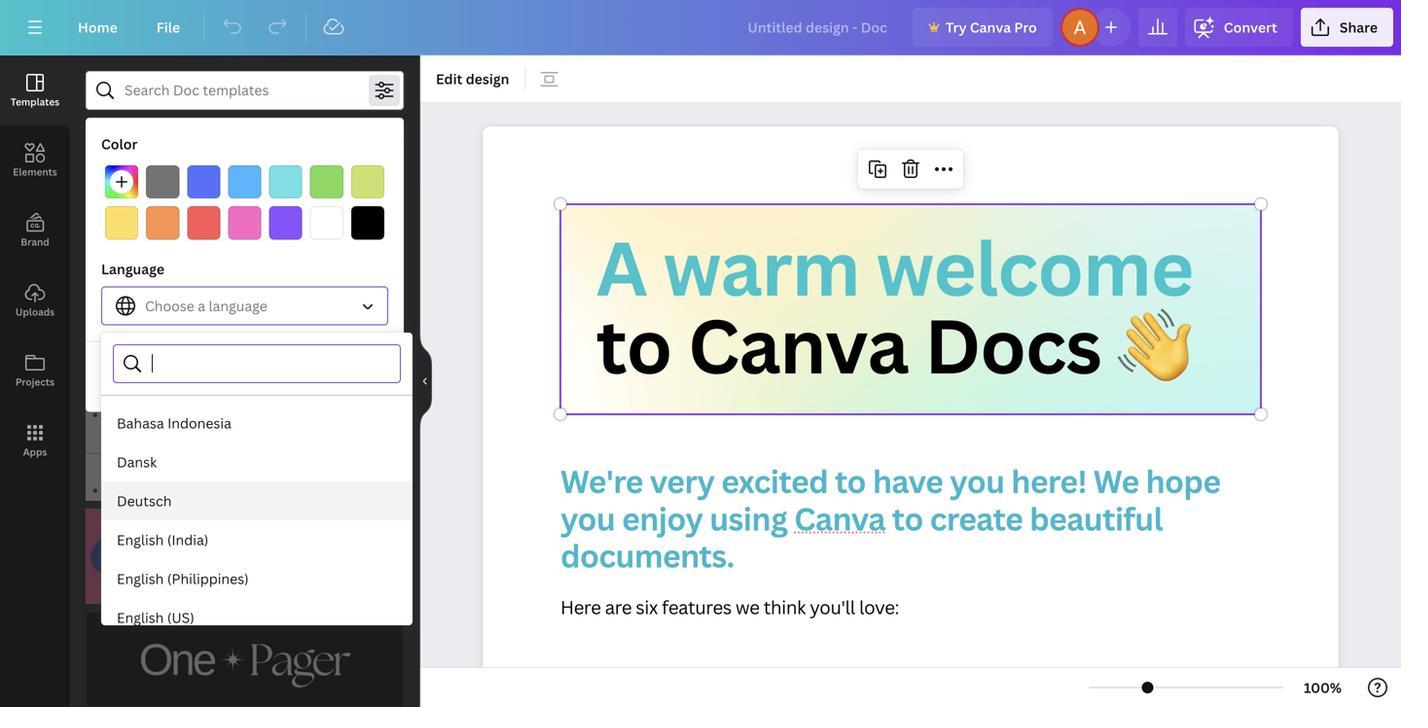 Task type: vqa. For each thing, say whether or not it's contained in the screenshot.
any
no



Task type: describe. For each thing, give the bounding box(es) containing it.
edit design
[[436, 70, 510, 88]]

coral red image
[[187, 207, 220, 240]]

home
[[78, 18, 118, 37]]

canva for pro
[[970, 18, 1012, 37]]

white image
[[310, 207, 343, 240]]

Pink button
[[228, 207, 261, 240]]

Lime button
[[351, 165, 385, 199]]

main menu bar
[[0, 0, 1402, 55]]

results
[[107, 377, 152, 396]]

templates
[[115, 179, 182, 197]]

Search Doc templates search field
[[125, 72, 365, 109]]

convert
[[1224, 18, 1278, 37]]

share button
[[1301, 8, 1394, 47]]

clear all (0)
[[207, 368, 283, 386]]

1 horizontal spatial you
[[950, 460, 1005, 503]]

purple image
[[269, 207, 302, 240]]

excited
[[722, 460, 828, 503]]

Black button
[[351, 207, 385, 240]]

Turquoise blue button
[[269, 165, 302, 199]]

planner
[[98, 132, 149, 150]]

projects
[[16, 376, 55, 389]]

english for english (india)
[[117, 531, 164, 550]]

Light blue button
[[228, 165, 261, 199]]

100%
[[1305, 679, 1342, 697]]

bahasa indonesia
[[117, 414, 232, 433]]

templates button
[[0, 55, 70, 126]]

cover letter button
[[343, 122, 447, 161]]

all for clear
[[245, 368, 261, 386]]

language
[[209, 297, 267, 315]]

a warm welcome
[[597, 217, 1194, 318]]

apps button
[[0, 406, 70, 476]]

yellow image
[[105, 207, 138, 240]]

to canva docs 👋
[[597, 295, 1191, 396]]

#737373 button
[[146, 165, 179, 199]]

yellow image
[[105, 207, 138, 240]]

english for english (us)
[[117, 609, 164, 627]]

👋
[[1118, 295, 1191, 396]]

none text field containing a warm welcome
[[483, 127, 1339, 708]]

create
[[930, 498, 1023, 540]]

dansk
[[117, 453, 157, 472]]

brand button
[[0, 196, 70, 266]]

english (india) button
[[101, 521, 413, 560]]

we
[[1094, 460, 1139, 503]]

english (us) button
[[101, 599, 413, 638]]

home link
[[62, 8, 133, 47]]

beautiful
[[1030, 498, 1163, 540]]

creative brief doc in black and white grey editorial style image
[[324, 207, 435, 351]]

file button
[[141, 8, 196, 47]]

projects button
[[0, 336, 70, 406]]

bahasa indonesia option
[[101, 404, 413, 443]]

features
[[662, 595, 732, 620]]

Orange button
[[146, 207, 179, 240]]

purple image
[[269, 207, 302, 240]]

a
[[597, 217, 647, 318]]

pro
[[1015, 18, 1037, 37]]

Language button
[[101, 286, 388, 325]]

convert button
[[1185, 8, 1294, 47]]

project overview/one-pager professional docs banner in black white sleek monochrome style image
[[86, 612, 404, 708]]

dansk button
[[101, 443, 413, 482]]

color option group
[[101, 162, 388, 244]]

here are six features we think you'll love:
[[561, 595, 900, 620]]

apps
[[23, 446, 47, 459]]

research brief doc in orange teal pink soft pastels style image
[[205, 207, 316, 351]]

clear all (0) button
[[101, 358, 388, 396]]

bahasa
[[117, 414, 164, 433]]

bahasa indonesia button
[[101, 404, 413, 443]]

very
[[650, 460, 715, 503]]

docs
[[925, 295, 1102, 396]]

project overview/one-pager professional docs banner in pink dark blue yellow playful abstract style image
[[86, 509, 404, 605]]

templates
[[11, 95, 60, 109]]

(india)
[[167, 531, 209, 550]]

Yellow button
[[105, 207, 138, 240]]

six
[[636, 595, 658, 620]]

choose
[[145, 297, 194, 315]]

canva for docs
[[688, 295, 909, 396]]

cover
[[356, 132, 395, 150]]

Design title text field
[[732, 8, 905, 47]]

language
[[101, 260, 164, 278]]

event/business proposal professional docs banner in beige dark brown warm classic style image
[[86, 406, 404, 501]]

we're very excited to have you here! we hope you enjoy using canva to create beautiful documents.
[[561, 460, 1228, 577]]

are
[[605, 595, 632, 620]]

choose a language
[[145, 297, 267, 315]]



Task type: locate. For each thing, give the bounding box(es) containing it.
deutsch
[[117, 492, 172, 511]]

english inside english (philippines) button
[[117, 570, 164, 588]]

cover letter
[[356, 132, 434, 150]]

canva inside button
[[970, 18, 1012, 37]]

uploads button
[[0, 266, 70, 336]]

english inside english (india) button
[[117, 531, 164, 550]]

None text field
[[483, 127, 1339, 708]]

0 horizontal spatial all
[[245, 368, 261, 386]]

orange image
[[146, 207, 179, 240], [146, 207, 179, 240]]

you'll
[[810, 595, 856, 620]]

lime image
[[351, 165, 385, 199], [351, 165, 385, 199]]

hope
[[1146, 460, 1221, 503]]

share
[[1340, 18, 1378, 37]]

canva inside we're very excited to have you here! we hope you enjoy using canva to create beautiful documents.
[[794, 498, 886, 540]]

here
[[561, 595, 601, 620]]

letter
[[398, 132, 434, 150]]

side panel tab list
[[0, 55, 70, 476]]

you
[[950, 460, 1005, 503], [561, 498, 615, 540]]

see
[[367, 181, 387, 197]]

english (philippines) button
[[101, 560, 413, 599]]

all right the see
[[390, 181, 404, 197]]

all
[[390, 181, 404, 197], [245, 368, 261, 386]]

0 vertical spatial all
[[390, 181, 404, 197]]

100% button
[[1292, 673, 1355, 704]]

2 vertical spatial canva
[[794, 498, 886, 540]]

clear
[[207, 368, 242, 386]]

try
[[946, 18, 967, 37]]

see all
[[367, 181, 404, 197]]

1 english from the top
[[117, 531, 164, 550]]

None search field
[[152, 346, 388, 383]]

think
[[764, 595, 806, 620]]

try canva pro
[[946, 18, 1037, 37]]

coral red image
[[187, 207, 220, 240]]

a
[[198, 297, 205, 315]]

elements button
[[0, 126, 70, 196]]

here!
[[1012, 460, 1087, 503]]

royal blue image
[[187, 165, 220, 199], [187, 165, 220, 199]]

english (india)
[[117, 531, 209, 550]]

welcome
[[876, 217, 1194, 318]]

(philippines)
[[167, 570, 249, 588]]

all left the "(0)"
[[245, 368, 261, 386]]

Grass green button
[[310, 165, 343, 199]]

english down deutsch
[[117, 531, 164, 550]]

hide image
[[420, 335, 432, 428]]

(us)
[[167, 609, 194, 627]]

english for english (philippines)
[[117, 570, 164, 588]]

1 vertical spatial all
[[245, 368, 261, 386]]

design
[[466, 70, 510, 88]]

3 english from the top
[[117, 609, 164, 627]]

english (philippines) option
[[101, 560, 413, 599]]

see all button
[[365, 168, 406, 207]]

dansk option
[[101, 443, 413, 482]]

0 horizontal spatial to
[[597, 295, 672, 396]]

one pager doc in black and white blue light blue classic professional style image
[[86, 207, 197, 351]]

0 vertical spatial canva
[[970, 18, 1012, 37]]

(0)
[[264, 368, 283, 386]]

indonesia
[[168, 414, 232, 433]]

turquoise blue image
[[269, 165, 302, 199], [269, 165, 302, 199]]

we're
[[561, 460, 643, 503]]

language list box
[[101, 404, 413, 708]]

add a new color image
[[105, 165, 138, 199], [105, 165, 138, 199]]

english (philippines)
[[117, 570, 249, 588]]

White button
[[310, 207, 343, 240]]

#737373 image
[[146, 165, 179, 199], [146, 165, 179, 199]]

english up english (us)
[[117, 570, 164, 588]]

all for see
[[390, 181, 404, 197]]

you right have
[[950, 460, 1005, 503]]

you left enjoy
[[561, 498, 615, 540]]

canva
[[970, 18, 1012, 37], [688, 295, 909, 396], [794, 498, 886, 540]]

pink image
[[228, 207, 261, 240], [228, 207, 261, 240]]

love:
[[860, 595, 900, 620]]

all results
[[86, 377, 152, 396]]

2 horizontal spatial to
[[892, 498, 924, 540]]

file
[[156, 18, 180, 37]]

1 horizontal spatial all
[[390, 181, 404, 197]]

warm
[[663, 217, 860, 318]]

english (us)
[[117, 609, 194, 627]]

planner button
[[86, 122, 162, 161]]

have
[[873, 460, 944, 503]]

white image
[[310, 207, 343, 240]]

brand
[[21, 236, 49, 249]]

color
[[101, 135, 138, 153]]

enjoy
[[622, 498, 703, 540]]

elements
[[13, 165, 57, 179]]

0 vertical spatial english
[[117, 531, 164, 550]]

doc
[[86, 179, 112, 197]]

english (india) option
[[101, 521, 413, 560]]

english (us) option
[[101, 599, 413, 638]]

Coral red button
[[187, 207, 220, 240]]

grass green image
[[310, 165, 343, 199]]

2 english from the top
[[117, 570, 164, 588]]

1 vertical spatial english
[[117, 570, 164, 588]]

try canva pro button
[[913, 8, 1053, 47]]

Purple button
[[269, 207, 302, 240]]

deutsch option
[[101, 482, 413, 521]]

grass green image
[[310, 165, 343, 199]]

black image
[[351, 207, 385, 240], [351, 207, 385, 240]]

edit
[[436, 70, 463, 88]]

2 vertical spatial english
[[117, 609, 164, 627]]

english left (us)
[[117, 609, 164, 627]]

we
[[736, 595, 760, 620]]

english inside english (us) button
[[117, 609, 164, 627]]

1 vertical spatial canva
[[688, 295, 909, 396]]

uploads
[[15, 306, 55, 319]]

edit design button
[[428, 63, 517, 94]]

documents.
[[561, 535, 735, 577]]

doc templates
[[86, 179, 182, 197]]

1 horizontal spatial to
[[835, 460, 866, 503]]

light blue image
[[228, 165, 261, 199], [228, 165, 261, 199]]

all
[[86, 377, 103, 396]]

doc templates button
[[84, 168, 184, 207]]

Royal blue button
[[187, 165, 220, 199]]

deutsch button
[[101, 482, 413, 521]]

using
[[710, 498, 788, 540]]

0 horizontal spatial you
[[561, 498, 615, 540]]



